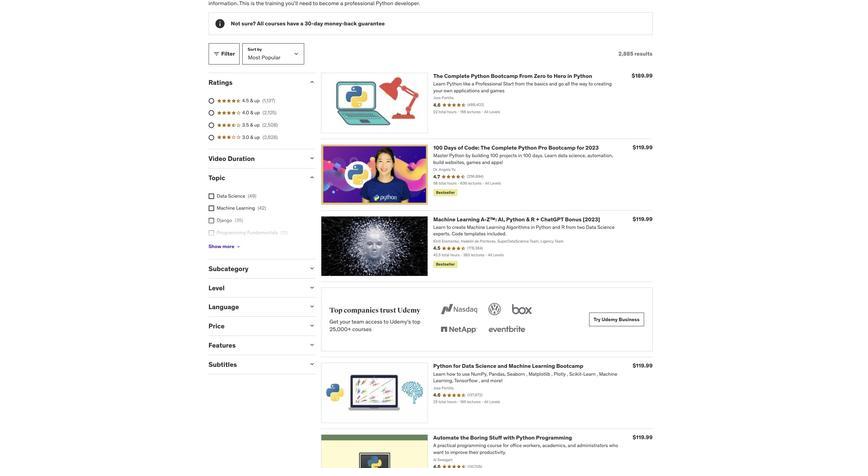 Task type: describe. For each thing, give the bounding box(es) containing it.
(21)
[[281, 230, 288, 236]]

your
[[340, 319, 350, 326]]

from
[[519, 73, 533, 79]]

of
[[458, 144, 463, 151]]

(49)
[[248, 193, 256, 199]]

stuff
[[489, 435, 502, 442]]

the
[[460, 435, 469, 442]]

$119.99 for automate the boring stuff with python programming
[[633, 435, 653, 442]]

topic button
[[209, 174, 303, 182]]

ratings
[[209, 78, 233, 87]]

small image for level
[[309, 285, 315, 291]]

show
[[209, 244, 221, 250]]

money-
[[324, 20, 344, 27]]

fundamentals
[[247, 230, 278, 236]]

business
[[619, 317, 640, 323]]

learning for (42)
[[236, 205, 255, 212]]

1 vertical spatial udemy
[[602, 317, 618, 323]]

ai,
[[498, 216, 505, 223]]

a
[[300, 20, 303, 27]]

video duration
[[209, 155, 255, 163]]

results
[[635, 50, 653, 57]]

data analysis
[[217, 242, 246, 248]]

not
[[231, 20, 240, 27]]

the complete python bootcamp from zero to hero in python
[[433, 73, 592, 79]]

the complete python bootcamp from zero to hero in python link
[[433, 73, 592, 79]]

xsmall image for data
[[209, 194, 214, 199]]

udemy inside the top companies trust udemy get your team access to udemy's top 25,000+ courses
[[397, 307, 421, 315]]

programming fundamentals (21)
[[217, 230, 288, 236]]

days
[[444, 144, 457, 151]]

topic
[[209, 174, 225, 182]]

filter button
[[209, 43, 239, 65]]

get
[[330, 319, 339, 326]]

level button
[[209, 284, 303, 292]]

small image for subcategory
[[309, 265, 315, 272]]

companies
[[344, 307, 379, 315]]

small image inside filter button
[[213, 51, 220, 57]]

video
[[209, 155, 226, 163]]

small image for price
[[309, 323, 315, 330]]

code:
[[464, 144, 480, 151]]

price
[[209, 323, 225, 331]]

data science (49)
[[217, 193, 256, 199]]

machine for machine learning a-z™: ai, python & r + chatgpt bonus [2023]
[[433, 216, 456, 223]]

1 horizontal spatial science
[[475, 363, 496, 370]]

language
[[209, 303, 239, 312]]

automate the boring stuff with python programming link
[[433, 435, 572, 442]]

(42)
[[258, 205, 266, 212]]

machine for machine learning (42)
[[217, 205, 235, 212]]

30-
[[305, 20, 314, 27]]

0 vertical spatial programming
[[217, 230, 246, 236]]

hero
[[554, 73, 566, 79]]

1 horizontal spatial the
[[481, 144, 490, 151]]

4.0
[[242, 110, 249, 116]]

+
[[536, 216, 539, 223]]

python for data science and machine learning bootcamp link
[[433, 363, 583, 370]]

data for data science (49)
[[217, 193, 227, 199]]

have
[[287, 20, 299, 27]]

100 days of code: the complete python pro bootcamp for 2023
[[433, 144, 599, 151]]

25,000+
[[330, 326, 351, 333]]

$119.99 for 100 days of code: the complete python pro bootcamp for 2023
[[633, 144, 653, 151]]

subcategory button
[[209, 265, 303, 273]]

0 horizontal spatial courses
[[265, 20, 286, 27]]

ratings button
[[209, 78, 303, 87]]

up for 3.5 & up
[[254, 122, 260, 128]]

small image for language
[[309, 304, 315, 311]]

courses inside the top companies trust udemy get your team access to udemy's top 25,000+ courses
[[352, 326, 372, 333]]

with
[[503, 435, 515, 442]]

3.0 & up (2,628)
[[242, 134, 278, 140]]

machine learning a-z™: ai, python & r + chatgpt bonus [2023]
[[433, 216, 600, 223]]

(2,628)
[[263, 134, 278, 140]]

4.5
[[242, 98, 249, 104]]

show more
[[209, 244, 234, 250]]

back
[[344, 20, 357, 27]]

0 vertical spatial to
[[547, 73, 553, 79]]

2023
[[586, 144, 599, 151]]

1 horizontal spatial complete
[[492, 144, 517, 151]]

2 vertical spatial bootcamp
[[556, 363, 583, 370]]

pro
[[538, 144, 547, 151]]

video duration button
[[209, 155, 303, 163]]

udemy's
[[390, 319, 411, 326]]

show more button
[[209, 240, 241, 254]]

2 vertical spatial data
[[462, 363, 474, 370]]

machine learning (42)
[[217, 205, 266, 212]]

(2,125)
[[263, 110, 276, 116]]

machine learning a-z™: ai, python & r + chatgpt bonus [2023] link
[[433, 216, 600, 223]]

volkswagen image
[[487, 302, 502, 317]]

level
[[209, 284, 225, 292]]

up for 4.5 & up
[[254, 98, 260, 104]]

analysis
[[228, 242, 246, 248]]

a-
[[481, 216, 487, 223]]

filter
[[221, 50, 235, 57]]

xsmall image for django
[[209, 218, 214, 224]]

to inside the top companies trust udemy get your team access to udemy's top 25,000+ courses
[[384, 319, 389, 326]]

language button
[[209, 303, 303, 312]]

& for 4.5
[[250, 98, 253, 104]]

box image
[[511, 302, 534, 317]]

day
[[314, 20, 323, 27]]

0 horizontal spatial the
[[433, 73, 443, 79]]

r
[[531, 216, 535, 223]]

in
[[568, 73, 572, 79]]

0 vertical spatial bootcamp
[[491, 73, 518, 79]]

up for 3.0 & up
[[254, 134, 260, 140]]

1 vertical spatial for
[[453, 363, 461, 370]]



Task type: vqa. For each thing, say whether or not it's contained in the screenshot.
Machine Learning A-Z™: AI, Python & R + ChatGPT Bonus [2023] MACHINE
yes



Task type: locate. For each thing, give the bounding box(es) containing it.
& right 4.0
[[250, 110, 253, 116]]

automate the boring stuff with python programming
[[433, 435, 572, 442]]

up right 3.0 at the left of the page
[[254, 134, 260, 140]]

science up machine learning (42)
[[228, 193, 245, 199]]

2 vertical spatial learning
[[532, 363, 555, 370]]

1 vertical spatial xsmall image
[[209, 218, 214, 224]]

3.5
[[242, 122, 249, 128]]

xsmall image for programming
[[209, 231, 214, 236]]

small image
[[213, 51, 220, 57], [309, 79, 315, 86], [309, 174, 315, 181], [309, 285, 315, 291], [309, 304, 315, 311], [309, 323, 315, 330], [309, 342, 315, 349]]

0 vertical spatial xsmall image
[[209, 206, 214, 212]]

the
[[433, 73, 443, 79], [481, 144, 490, 151]]

1 vertical spatial complete
[[492, 144, 517, 151]]

guarantee
[[358, 20, 385, 27]]

2 $119.99 from the top
[[633, 216, 653, 223]]

courses down team
[[352, 326, 372, 333]]

2 horizontal spatial machine
[[509, 363, 531, 370]]

access
[[365, 319, 382, 326]]

automate
[[433, 435, 459, 442]]

1 vertical spatial bootcamp
[[549, 144, 576, 151]]

up right 4.0
[[254, 110, 260, 116]]

1 vertical spatial courses
[[352, 326, 372, 333]]

1 horizontal spatial programming
[[536, 435, 572, 442]]

trust
[[380, 307, 396, 315]]

and
[[498, 363, 507, 370]]

team
[[352, 319, 364, 326]]

0 vertical spatial the
[[433, 73, 443, 79]]

3.5 & up (2,508)
[[242, 122, 278, 128]]

2,885 results status
[[619, 50, 653, 57]]

subcategory
[[209, 265, 248, 273]]

[2023]
[[583, 216, 600, 223]]

100 days of code: the complete python pro bootcamp for 2023 link
[[433, 144, 599, 151]]

$189.99
[[632, 72, 653, 79]]

& right 3.0 at the left of the page
[[250, 134, 253, 140]]

1 vertical spatial programming
[[536, 435, 572, 442]]

small image for ratings
[[309, 79, 315, 86]]

& for 4.0
[[250, 110, 253, 116]]

small image for video duration
[[309, 155, 315, 162]]

up
[[254, 98, 260, 104], [254, 110, 260, 116], [254, 122, 260, 128], [254, 134, 260, 140]]

eventbrite image
[[487, 323, 527, 338]]

0 horizontal spatial complete
[[444, 73, 470, 79]]

1 small image from the top
[[309, 155, 315, 162]]

sure?
[[242, 20, 256, 27]]

to right 'zero'
[[547, 73, 553, 79]]

complete
[[444, 73, 470, 79], [492, 144, 517, 151]]

& for 3.0
[[250, 134, 253, 140]]

$119.99 for machine learning a-z™: ai, python & r + chatgpt bonus [2023]
[[633, 216, 653, 223]]

0 horizontal spatial for
[[453, 363, 461, 370]]

2,885 results
[[619, 50, 653, 57]]

0 horizontal spatial machine
[[217, 205, 235, 212]]

1 vertical spatial to
[[384, 319, 389, 326]]

4.0 & up (2,125)
[[242, 110, 276, 116]]

1 horizontal spatial learning
[[457, 216, 480, 223]]

2 horizontal spatial learning
[[532, 363, 555, 370]]

xsmall image for machine
[[209, 206, 214, 212]]

data
[[217, 193, 227, 199], [217, 242, 227, 248], [462, 363, 474, 370]]

xsmall image
[[209, 206, 214, 212], [209, 231, 214, 236], [236, 244, 241, 250]]

small image for topic
[[309, 174, 315, 181]]

0 vertical spatial small image
[[309, 155, 315, 162]]

up right 3.5 on the left of the page
[[254, 122, 260, 128]]

2 xsmall image from the top
[[209, 218, 214, 224]]

z™:
[[487, 216, 497, 223]]

features
[[209, 342, 236, 350]]

machine
[[217, 205, 235, 212], [433, 216, 456, 223], [509, 363, 531, 370]]

0 vertical spatial xsmall image
[[209, 194, 214, 199]]

bonus
[[565, 216, 582, 223]]

science left and
[[475, 363, 496, 370]]

3 $119.99 from the top
[[633, 363, 653, 370]]

price button
[[209, 323, 303, 331]]

try udemy business
[[594, 317, 640, 323]]

0 vertical spatial for
[[577, 144, 584, 151]]

up right 4.5
[[254, 98, 260, 104]]

0 horizontal spatial programming
[[217, 230, 246, 236]]

0 vertical spatial learning
[[236, 205, 255, 212]]

learning for a-
[[457, 216, 480, 223]]

xsmall image left machine learning (42)
[[209, 206, 214, 212]]

top companies trust udemy get your team access to udemy's top 25,000+ courses
[[330, 307, 421, 333]]

1 horizontal spatial for
[[577, 144, 584, 151]]

(2,508)
[[262, 122, 278, 128]]

0 horizontal spatial learning
[[236, 205, 255, 212]]

(35)
[[235, 218, 243, 224]]

1 vertical spatial learning
[[457, 216, 480, 223]]

courses
[[265, 20, 286, 27], [352, 326, 372, 333]]

udemy
[[397, 307, 421, 315], [602, 317, 618, 323]]

2 small image from the top
[[309, 265, 315, 272]]

xsmall image down topic
[[209, 194, 214, 199]]

small image for features
[[309, 342, 315, 349]]

more
[[223, 244, 234, 250]]

0 vertical spatial udemy
[[397, 307, 421, 315]]

& for 3.5
[[250, 122, 253, 128]]

1 vertical spatial science
[[475, 363, 496, 370]]

0 vertical spatial data
[[217, 193, 227, 199]]

xsmall image left django
[[209, 218, 214, 224]]

1 horizontal spatial udemy
[[602, 317, 618, 323]]

science
[[228, 193, 245, 199], [475, 363, 496, 370]]

xsmall image inside show more button
[[236, 244, 241, 250]]

0 vertical spatial science
[[228, 193, 245, 199]]

0 vertical spatial machine
[[217, 205, 235, 212]]

to
[[547, 73, 553, 79], [384, 319, 389, 326]]

boring
[[470, 435, 488, 442]]

up for 4.0 & up
[[254, 110, 260, 116]]

1 vertical spatial machine
[[433, 216, 456, 223]]

4.5 & up (1,137)
[[242, 98, 275, 104]]

0 vertical spatial complete
[[444, 73, 470, 79]]

top
[[330, 307, 343, 315]]

to down trust
[[384, 319, 389, 326]]

3 small image from the top
[[309, 361, 315, 368]]

1 horizontal spatial machine
[[433, 216, 456, 223]]

for
[[577, 144, 584, 151], [453, 363, 461, 370]]

&
[[250, 98, 253, 104], [250, 110, 253, 116], [250, 122, 253, 128], [250, 134, 253, 140], [526, 216, 530, 223]]

chatgpt
[[541, 216, 564, 223]]

subtitles button
[[209, 361, 303, 369]]

courses right all at the left top of page
[[265, 20, 286, 27]]

python for data science and machine learning bootcamp
[[433, 363, 583, 370]]

duration
[[228, 155, 255, 163]]

django
[[217, 218, 232, 224]]

all
[[257, 20, 264, 27]]

features button
[[209, 342, 303, 350]]

top
[[412, 319, 420, 326]]

1 vertical spatial data
[[217, 242, 227, 248]]

0 vertical spatial courses
[[265, 20, 286, 27]]

small image
[[309, 155, 315, 162], [309, 265, 315, 272], [309, 361, 315, 368]]

3.0
[[242, 134, 249, 140]]

1 $119.99 from the top
[[633, 144, 653, 151]]

0 horizontal spatial udemy
[[397, 307, 421, 315]]

udemy right try
[[602, 317, 618, 323]]

0 horizontal spatial science
[[228, 193, 245, 199]]

netapp image
[[439, 323, 479, 338]]

try udemy business link
[[589, 313, 644, 327]]

1 xsmall image from the top
[[209, 194, 214, 199]]

1 vertical spatial small image
[[309, 265, 315, 272]]

udemy up top
[[397, 307, 421, 315]]

xsmall image up show
[[209, 231, 214, 236]]

4 $119.99 from the top
[[633, 435, 653, 442]]

xsmall image
[[209, 194, 214, 199], [209, 218, 214, 224]]

1 horizontal spatial courses
[[352, 326, 372, 333]]

try
[[594, 317, 601, 323]]

small image for subtitles
[[309, 361, 315, 368]]

2 vertical spatial small image
[[309, 361, 315, 368]]

1 vertical spatial xsmall image
[[209, 231, 214, 236]]

$119.99
[[633, 144, 653, 151], [633, 216, 653, 223], [633, 363, 653, 370], [633, 435, 653, 442]]

nasdaq image
[[439, 302, 479, 317]]

bootcamp
[[491, 73, 518, 79], [549, 144, 576, 151], [556, 363, 583, 370]]

1 horizontal spatial to
[[547, 73, 553, 79]]

$119.99 for python for data science and machine learning bootcamp
[[633, 363, 653, 370]]

2 vertical spatial machine
[[509, 363, 531, 370]]

django (35)
[[217, 218, 243, 224]]

subtitles
[[209, 361, 237, 369]]

& right 4.5
[[250, 98, 253, 104]]

2,885
[[619, 50, 633, 57]]

data for data analysis
[[217, 242, 227, 248]]

programming
[[217, 230, 246, 236], [536, 435, 572, 442]]

& left r
[[526, 216, 530, 223]]

100
[[433, 144, 443, 151]]

1 vertical spatial the
[[481, 144, 490, 151]]

& right 3.5 on the left of the page
[[250, 122, 253, 128]]

2 vertical spatial xsmall image
[[236, 244, 241, 250]]

xsmall image right more
[[236, 244, 241, 250]]

0 horizontal spatial to
[[384, 319, 389, 326]]

(1,137)
[[262, 98, 275, 104]]

python
[[471, 73, 490, 79], [574, 73, 592, 79], [518, 144, 537, 151], [506, 216, 525, 223], [433, 363, 452, 370], [516, 435, 535, 442]]



